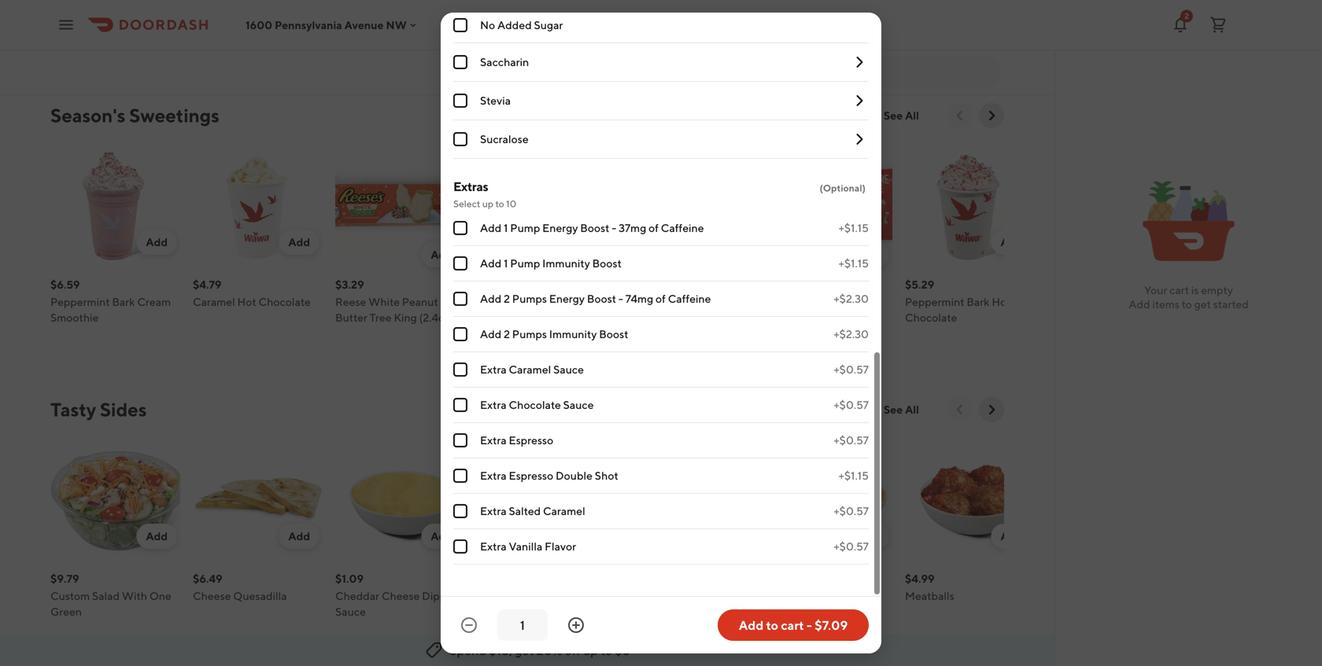 Task type: vqa. For each thing, say whether or not it's contained in the screenshot.
Boost for Add 2 Pumps Energy Boost - 74mg of Caffeine
yes



Task type: describe. For each thing, give the bounding box(es) containing it.
m&m holiday peanut share size (3.27oz) image
[[763, 141, 892, 271]]

37mg
[[619, 222, 646, 235]]

oz) for airheads xtremes rainbow berry candy bites (6 oz)
[[518, 33, 533, 46]]

candy inside airheads xtremes rainbow berry candy bites (6 oz)
[[553, 17, 586, 30]]

smoothie for peppermint
[[50, 311, 99, 324]]

cream for caramel cookies & cream smoothie
[[335, 17, 369, 30]]

chipotle
[[763, 590, 806, 603]]

+$2.30 for add 2 pumps energy boost - 74mg of caffeine
[[834, 292, 869, 305]]

caramel cookies & cream smoothie
[[335, 1, 430, 30]]

energy for pump
[[542, 222, 578, 235]]

caffeine for add 2 pumps energy boost - 74mg of caffeine
[[668, 292, 711, 305]]

hot for fuego
[[254, 1, 273, 14]]

$1.09
[[335, 573, 364, 586]]

$9.79 custom salad with one green
[[50, 573, 171, 619]]

share
[[763, 311, 791, 324]]

peppermint bark cream smoothie image
[[50, 141, 180, 271]]

0 items, open order cart image
[[1209, 15, 1228, 34]]

avenue
[[344, 18, 384, 31]]

cheddar
[[335, 590, 379, 603]]

$5
[[615, 643, 630, 658]]

chocolate inside extras group
[[509, 399, 561, 412]]

caramel up extra chocolate sauce
[[509, 363, 551, 376]]

reese white peanut butter tree king (2.4oz) image
[[335, 141, 465, 271]]

74mg
[[625, 292, 653, 305]]

$6.49 cheese quesadilla
[[193, 573, 287, 603]]

0 vertical spatial hoagie
[[654, 1, 689, 14]]

add to cart - $7.09
[[739, 618, 848, 633]]

mac
[[809, 590, 830, 603]]

gummi
[[50, 17, 87, 30]]

+$1.15 for add 1 pump immunity boost
[[839, 257, 869, 270]]

$9.79
[[50, 573, 79, 586]]

oz) inside takis fuego hot chilli pepper & lime tortilla chips (4 oz)
[[237, 33, 252, 46]]

espresso for extra espresso double shot
[[509, 469, 553, 482]]

candy inside "trolli sour bite crawlers gummi candy (7.2 oz)"
[[90, 17, 123, 30]]

takis fuego hot chilli pepper & lime tortilla chips (4 oz)
[[193, 1, 302, 46]]

smoked
[[798, 1, 839, 14]]

increase quantity by 1 image
[[567, 616, 586, 635]]

your cart is empty add items to get started
[[1129, 284, 1249, 311]]

peppermint for $6.59
[[50, 296, 110, 308]]

haribo
[[620, 296, 654, 308]]

Search Wawa search field
[[762, 64, 988, 81]]

season's sweetings link
[[50, 103, 219, 128]]

white
[[368, 296, 400, 308]]

$3.29 for $3.29 haribo holiday gold bears (4oz)
[[620, 278, 649, 291]]

custom
[[50, 590, 90, 603]]

one
[[149, 590, 171, 603]]

berry
[[524, 17, 551, 30]]

see all link for sweetings
[[874, 103, 929, 128]]

$5.29 peppermint bark hot chocolate
[[905, 278, 1011, 324]]

cart inside your cart is empty add items to get started
[[1170, 284, 1189, 297]]

added
[[497, 18, 532, 31]]

immunity for pumps
[[549, 328, 597, 341]]

$1.09 cheddar cheese dipping sauce
[[335, 573, 462, 619]]

$15,
[[489, 643, 512, 658]]

tree
[[370, 311, 392, 324]]

+$1.15 for add 1 pump energy boost - 37mg of caffeine
[[839, 222, 869, 235]]

pumps for energy
[[512, 292, 547, 305]]

airheads
[[478, 1, 522, 14]]

see all for tasty sides
[[884, 403, 919, 416]]

reese
[[335, 296, 366, 308]]

crawlers
[[125, 1, 169, 14]]

0 horizontal spatial get
[[515, 643, 534, 658]]

bark for hot
[[967, 296, 990, 308]]

vanilla
[[509, 540, 543, 553]]

holiday for size
[[792, 296, 831, 308]]

$6.59 peppermint bark cream smoothie
[[50, 278, 171, 324]]

extra chocolate sauce
[[480, 399, 594, 412]]

notification bell image
[[1171, 15, 1190, 34]]

5 chicken strips
[[478, 590, 559, 603]]

caramel inside caramel cookies & cream smoothie
[[335, 1, 378, 14]]

pennsylvania
[[275, 18, 342, 31]]

0 vertical spatial 2
[[1184, 11, 1189, 20]]

boost for add 1 pump immunity boost
[[592, 257, 622, 270]]

king
[[394, 311, 417, 324]]

m&m
[[763, 296, 790, 308]]

sugar
[[534, 18, 563, 31]]

pump for energy
[[510, 222, 540, 235]]

sour
[[77, 1, 100, 14]]

trolli sour bite crawlers gummi candy (7.2 oz)
[[50, 1, 169, 30]]

sweetings
[[129, 104, 219, 127]]

bites
[[478, 33, 503, 46]]

rainbow
[[478, 17, 522, 30]]

cheese inside the $6.49 cheese quesadilla
[[193, 590, 231, 603]]

- for 37mg
[[612, 222, 616, 235]]

extras select up to 10
[[453, 179, 516, 209]]

caramel inside '$4.79 caramel hot chocolate'
[[193, 296, 235, 308]]

+$0.57 for extra salted caramel
[[834, 505, 869, 518]]

$3.29 reese white peanut butter tree king (2.4oz)
[[335, 278, 454, 324]]

trolli
[[50, 1, 75, 14]]

gold
[[697, 296, 722, 308]]

add 2 pumps immunity boost
[[480, 328, 628, 341]]

$3.29 m&m holiday peanut share size (3.27oz)
[[763, 278, 869, 324]]

spend
[[449, 643, 487, 658]]

to left $5
[[601, 643, 612, 658]]

Saccharin checkbox
[[453, 55, 467, 69]]

next button of carousel image
[[984, 402, 999, 418]]

season's
[[50, 104, 125, 127]]

extra for extra salted caramel
[[480, 505, 507, 518]]

chicken
[[487, 590, 529, 603]]

saccharin
[[480, 55, 529, 68]]

salted
[[509, 505, 541, 518]]

italian hoagie
[[620, 1, 689, 14]]

boost for add 2 pumps immunity boost
[[599, 328, 628, 341]]

& for caramel cookies & cream smoothie
[[423, 1, 430, 14]]

1600 pennsylvania avenue nw button
[[246, 18, 419, 31]]

$3.29 for $3.29 m&m holiday peanut share size (3.27oz)
[[763, 278, 791, 291]]

+$0.57 for extra vanilla flavor
[[834, 540, 869, 553]]

bite
[[102, 1, 123, 14]]

cream for $6.59 peppermint bark cream smoothie
[[137, 296, 171, 308]]

sauce for extra chocolate sauce
[[563, 399, 594, 412]]

extra for extra caramel sauce
[[480, 363, 507, 376]]

add to cart - $7.09 button
[[718, 610, 869, 641]]

peanut for (3.27oz)
[[833, 296, 869, 308]]

honey
[[763, 1, 796, 14]]

started
[[1213, 298, 1249, 311]]

+$0.57 for extra caramel sauce
[[834, 363, 869, 376]]

tasty sides link
[[50, 397, 147, 423]]

add 1 pump energy boost - 37mg of caffeine
[[480, 222, 704, 235]]

extra for extra espresso
[[480, 434, 507, 447]]

your
[[1144, 284, 1167, 297]]

peppermint for $6.39
[[478, 296, 537, 308]]

caramel up flavor
[[543, 505, 585, 518]]

add 2 pumps energy boost - 74mg of caffeine
[[480, 292, 711, 305]]

2 for add 2 pumps energy boost - 74mg of caffeine
[[504, 292, 510, 305]]

salad
[[92, 590, 120, 603]]

xtremes
[[525, 1, 567, 14]]

honey smoked turkey hoagie
[[763, 1, 875, 30]]

holiday for (4oz)
[[656, 296, 695, 308]]

size
[[794, 311, 814, 324]]

decrease quantity by 1 image
[[460, 616, 478, 635]]

caffeine for add 1 pump energy boost - 37mg of caffeine
[[661, 222, 704, 235]]

hot inside $5.29 peppermint bark hot chocolate
[[992, 296, 1011, 308]]

all for tasty sides
[[905, 403, 919, 416]]

(2.4oz)
[[419, 311, 454, 324]]

cart inside button
[[781, 618, 804, 633]]

tasty
[[50, 399, 96, 421]]

meatballs image
[[905, 435, 1035, 565]]

add inside your cart is empty add items to get started
[[1129, 298, 1150, 311]]

caramel hot chocolate image
[[193, 141, 323, 271]]

turkey
[[841, 1, 875, 14]]



Task type: locate. For each thing, give the bounding box(es) containing it.
1 vertical spatial pumps
[[512, 328, 547, 341]]

candy
[[90, 17, 123, 30], [553, 17, 586, 30]]

bark for cold
[[539, 296, 562, 308]]

& right mac
[[833, 590, 840, 603]]

1 vertical spatial caffeine
[[668, 292, 711, 305]]

see
[[884, 109, 903, 122], [884, 403, 903, 416]]

1 see all link from the top
[[874, 103, 929, 128]]

4 +$0.57 from the top
[[834, 505, 869, 518]]

1 vertical spatial pump
[[510, 257, 540, 270]]

0 vertical spatial of
[[649, 222, 659, 235]]

caffeine
[[661, 222, 704, 235], [668, 292, 711, 305]]

group
[[453, 0, 869, 159]]

0 vertical spatial +$1.15
[[839, 222, 869, 235]]

1 horizontal spatial cheese
[[382, 590, 420, 603]]

extra left salted
[[480, 505, 507, 518]]

brew
[[478, 311, 504, 324]]

0 vertical spatial 1
[[504, 222, 508, 235]]

1 vertical spatial get
[[515, 643, 534, 658]]

see all link for sides
[[874, 397, 929, 423]]

1 candy from the left
[[90, 17, 123, 30]]

1 vertical spatial hoagie
[[763, 17, 798, 30]]

(4oz)
[[650, 311, 676, 324]]

No Added Sugar checkbox
[[453, 18, 467, 32]]

boost
[[580, 222, 610, 235], [592, 257, 622, 270], [587, 292, 616, 305], [599, 328, 628, 341]]

smoothie
[[371, 17, 419, 30], [50, 311, 99, 324]]

$3.29 haribo holiday gold bears (4oz)
[[620, 278, 722, 324]]

0 horizontal spatial chocolate
[[259, 296, 311, 308]]

caffeine up (4oz)
[[668, 292, 711, 305]]

bark inside $6.59 peppermint bark cream smoothie
[[112, 296, 135, 308]]

peppermint inside $5.29 peppermint bark hot chocolate
[[905, 296, 964, 308]]

0 horizontal spatial up
[[482, 198, 493, 209]]

1 bark from the left
[[112, 296, 135, 308]]

immunity up cold
[[542, 257, 590, 270]]

see down search wawa search box
[[884, 109, 903, 122]]

2 $3.29 from the left
[[620, 278, 649, 291]]

0 horizontal spatial oz)
[[144, 17, 160, 30]]

1 vertical spatial up
[[583, 643, 598, 658]]

up right select
[[482, 198, 493, 209]]

1 peanut from the left
[[402, 296, 438, 308]]

cart
[[1170, 284, 1189, 297], [781, 618, 804, 633]]

0 horizontal spatial holiday
[[656, 296, 695, 308]]

& inside takis fuego hot chilli pepper & lime tortilla chips (4 oz)
[[232, 17, 239, 30]]

chocolate down $5.29
[[905, 311, 957, 324]]

select
[[453, 198, 480, 209]]

1 +$2.30 from the top
[[834, 292, 869, 305]]

hoagie inside the "honey smoked turkey hoagie"
[[763, 17, 798, 30]]

1 vertical spatial all
[[905, 403, 919, 416]]

Stevia checkbox
[[453, 94, 467, 108]]

see for tasty sides
[[884, 403, 903, 416]]

bark inside $5.29 peppermint bark hot chocolate
[[967, 296, 990, 308]]

cheddar cheese dipping sauce image
[[335, 435, 465, 565]]

peppermint
[[50, 296, 110, 308], [478, 296, 537, 308], [905, 296, 964, 308]]

1 up $6.39
[[504, 257, 508, 270]]

+$0.57 for extra espresso
[[834, 434, 869, 447]]

immunity down cold
[[549, 328, 597, 341]]

to left the 10
[[495, 198, 504, 209]]

of right 37mg
[[649, 222, 659, 235]]

to inside your cart is empty add items to get started
[[1182, 298, 1192, 311]]

2 vertical spatial &
[[833, 590, 840, 603]]

peppermint down $6.39
[[478, 296, 537, 308]]

2 horizontal spatial peppermint
[[905, 296, 964, 308]]

see all for season's sweetings
[[884, 109, 919, 122]]

2 pumps from the top
[[512, 328, 547, 341]]

hot for caramel
[[237, 296, 256, 308]]

peppermint bark hot chocolate image
[[905, 141, 1035, 271]]

0 vertical spatial pump
[[510, 222, 540, 235]]

group containing no added sugar
[[453, 0, 869, 159]]

0 vertical spatial espresso
[[509, 434, 553, 447]]

- left the $7.09
[[807, 618, 812, 633]]

cheese down "$6.49"
[[193, 590, 231, 603]]

to down is
[[1182, 298, 1192, 311]]

1 horizontal spatial $3.29
[[620, 278, 649, 291]]

no added sugar
[[480, 18, 563, 31]]

0 horizontal spatial bark
[[112, 296, 135, 308]]

flavor
[[545, 540, 576, 553]]

sauce down the add 2 pumps immunity boost
[[553, 363, 584, 376]]

cheese
[[193, 590, 231, 603], [382, 590, 420, 603], [842, 590, 880, 603]]

energy for pumps
[[549, 292, 585, 305]]

1 +$1.15 from the top
[[839, 222, 869, 235]]

get right $15,
[[515, 643, 534, 658]]

& right cookies
[[423, 1, 430, 14]]

smoothie for cookies
[[371, 17, 419, 30]]

- for 74mg
[[618, 292, 623, 305]]

5
[[478, 590, 485, 603]]

0 horizontal spatial &
[[232, 17, 239, 30]]

& inside caramel cookies & cream smoothie
[[423, 1, 430, 14]]

1 down the 10
[[504, 222, 508, 235]]

0 vertical spatial up
[[482, 198, 493, 209]]

1 vertical spatial of
[[656, 292, 666, 305]]

all for season's sweetings
[[905, 109, 919, 122]]

1 vertical spatial smoothie
[[50, 311, 99, 324]]

holiday inside '$3.29 m&m holiday peanut share size (3.27oz)'
[[792, 296, 831, 308]]

0 vertical spatial cream
[[335, 17, 369, 30]]

2 see all from the top
[[884, 403, 919, 416]]

6 extra from the top
[[480, 540, 507, 553]]

None checkbox
[[453, 292, 467, 306], [453, 363, 467, 377], [453, 469, 467, 483], [453, 540, 467, 554], [453, 292, 467, 306], [453, 363, 467, 377], [453, 469, 467, 483], [453, 540, 467, 554]]

tasty sides
[[50, 399, 147, 421]]

1 horizontal spatial hoagie
[[763, 17, 798, 30]]

2 vertical spatial 2
[[504, 328, 510, 341]]

2 all from the top
[[905, 403, 919, 416]]

extra for extra chocolate sauce
[[480, 399, 507, 412]]

1 cheese from the left
[[193, 590, 231, 603]]

$6.39
[[478, 278, 507, 291]]

sauce down cheddar
[[335, 606, 366, 619]]

bark for cream
[[112, 296, 135, 308]]

bark inside $6.39 peppermint bark cold brew
[[539, 296, 562, 308]]

0 horizontal spatial peanut
[[402, 296, 438, 308]]

1 vertical spatial +$2.30
[[834, 328, 869, 341]]

1 holiday from the left
[[656, 296, 695, 308]]

espresso down extra chocolate sauce
[[509, 434, 553, 447]]

0 vertical spatial all
[[905, 109, 919, 122]]

$6.59
[[50, 278, 80, 291]]

1 horizontal spatial oz)
[[237, 33, 252, 46]]

2 see from the top
[[884, 403, 903, 416]]

1 pumps from the top
[[512, 292, 547, 305]]

add
[[480, 222, 502, 235], [146, 236, 168, 249], [288, 236, 310, 249], [573, 236, 595, 249], [1001, 236, 1022, 249], [431, 248, 453, 261], [858, 248, 880, 261], [480, 257, 502, 270], [480, 292, 502, 305], [1129, 298, 1150, 311], [480, 328, 502, 341], [146, 530, 168, 543], [288, 530, 310, 543], [431, 530, 453, 543], [573, 530, 595, 543], [716, 530, 737, 543], [858, 530, 880, 543], [1001, 530, 1022, 543], [739, 618, 764, 633]]

peanut up (3.27oz)
[[833, 296, 869, 308]]

chilli
[[275, 1, 301, 14]]

cheese right mac
[[842, 590, 880, 603]]

hot inside takis fuego hot chilli pepper & lime tortilla chips (4 oz)
[[254, 1, 273, 14]]

$3.29 inside '$3.29 m&m holiday peanut share size (3.27oz)'
[[763, 278, 791, 291]]

1 see from the top
[[884, 109, 903, 122]]

all left previous button of carousel image
[[905, 109, 919, 122]]

see all link down search wawa search box
[[874, 103, 929, 128]]

3 bark from the left
[[967, 296, 990, 308]]

1 vertical spatial &
[[232, 17, 239, 30]]

20%
[[536, 643, 562, 658]]

smoothie inside $6.59 peppermint bark cream smoothie
[[50, 311, 99, 324]]

get down is
[[1194, 298, 1211, 311]]

2 candy from the left
[[553, 17, 586, 30]]

add button
[[136, 230, 177, 255], [136, 230, 177, 255], [279, 230, 320, 255], [279, 230, 320, 255], [564, 230, 604, 255], [564, 230, 604, 255], [991, 230, 1032, 255], [991, 230, 1032, 255], [421, 242, 462, 268], [421, 242, 462, 268], [849, 242, 889, 268], [849, 242, 889, 268], [136, 524, 177, 549], [136, 524, 177, 549], [279, 524, 320, 549], [279, 524, 320, 549], [421, 524, 462, 549], [421, 524, 462, 549], [564, 524, 604, 549], [564, 524, 604, 549], [706, 524, 747, 549], [706, 524, 747, 549], [849, 524, 889, 549], [849, 524, 889, 549], [991, 524, 1032, 549], [991, 524, 1032, 549]]

0 vertical spatial sauce
[[553, 363, 584, 376]]

next button of carousel image
[[984, 108, 999, 124]]

meatballs
[[905, 590, 954, 603]]

boost left haribo
[[587, 292, 616, 305]]

2 +$2.30 from the top
[[834, 328, 869, 341]]

peanut
[[402, 296, 438, 308], [833, 296, 869, 308]]

1 vertical spatial immunity
[[549, 328, 597, 341]]

haribo holiday gold bears (4oz) image
[[620, 141, 750, 271]]

0 vertical spatial see all
[[884, 109, 919, 122]]

$4.99 meatballs
[[905, 573, 954, 603]]

2 espresso from the top
[[509, 469, 553, 482]]

2 +$0.57 from the top
[[834, 399, 869, 412]]

cheese left dipping
[[382, 590, 420, 603]]

cold
[[565, 296, 589, 308]]

1 horizontal spatial -
[[618, 292, 623, 305]]

cream inside $6.59 peppermint bark cream smoothie
[[137, 296, 171, 308]]

boost left 37mg
[[580, 222, 610, 235]]

caffeine right 37mg
[[661, 222, 704, 235]]

see left previous button of carousel icon
[[884, 403, 903, 416]]

espresso up extra salted caramel
[[509, 469, 553, 482]]

1 horizontal spatial holiday
[[792, 296, 831, 308]]

0 vertical spatial cart
[[1170, 284, 1189, 297]]

peanut inside '$3.29 m&m holiday peanut share size (3.27oz)'
[[833, 296, 869, 308]]

2 +$1.15 from the top
[[839, 257, 869, 270]]

0 vertical spatial pumps
[[512, 292, 547, 305]]

custom salad with one green image
[[50, 435, 180, 565]]

up right off
[[583, 643, 598, 658]]

pumps down $6.39 peppermint bark cold brew
[[512, 328, 547, 341]]

peanut up king
[[402, 296, 438, 308]]

2 horizontal spatial oz)
[[518, 33, 533, 46]]

0 vertical spatial energy
[[542, 222, 578, 235]]

2 horizontal spatial bark
[[967, 296, 990, 308]]

energy up the add 2 pumps immunity boost
[[549, 292, 585, 305]]

+$1.15 for extra espresso double shot
[[839, 469, 869, 482]]

boost up add 2 pumps energy boost - 74mg of caffeine
[[592, 257, 622, 270]]

peppermint for $5.29
[[905, 296, 964, 308]]

oz)
[[144, 17, 160, 30], [237, 33, 252, 46], [518, 33, 533, 46]]

3 peppermint from the left
[[905, 296, 964, 308]]

empty
[[1201, 284, 1233, 297]]

boost for add 2 pumps energy boost - 74mg of caffeine
[[587, 292, 616, 305]]

peppermint down $5.29
[[905, 296, 964, 308]]

holiday inside $3.29 haribo holiday gold bears (4oz)
[[656, 296, 695, 308]]

None checkbox
[[453, 221, 467, 235], [453, 257, 467, 271], [453, 327, 467, 342], [453, 398, 467, 412], [453, 434, 467, 448], [453, 504, 467, 519], [453, 221, 467, 235], [453, 257, 467, 271], [453, 327, 467, 342], [453, 398, 467, 412], [453, 434, 467, 448], [453, 504, 467, 519]]

1 horizontal spatial candy
[[553, 17, 586, 30]]

0 horizontal spatial cream
[[137, 296, 171, 308]]

1 vertical spatial see all
[[884, 403, 919, 416]]

1 horizontal spatial peppermint
[[478, 296, 537, 308]]

- left the 74mg on the left top of the page
[[618, 292, 623, 305]]

(6
[[505, 33, 516, 46]]

extra vanilla flavor
[[480, 540, 576, 553]]

holiday up "size"
[[792, 296, 831, 308]]

oz) for trolli sour bite crawlers gummi candy (7.2 oz)
[[144, 17, 160, 30]]

Sucralose checkbox
[[453, 132, 467, 146]]

1 horizontal spatial cart
[[1170, 284, 1189, 297]]

immunity for pump
[[542, 257, 590, 270]]

takis
[[193, 1, 218, 14]]

see all left previous button of carousel icon
[[884, 403, 919, 416]]

1 horizontal spatial &
[[423, 1, 430, 14]]

bears
[[620, 311, 648, 324]]

1 vertical spatial cart
[[781, 618, 804, 633]]

extra for extra espresso double shot
[[480, 469, 507, 482]]

$6.49
[[193, 573, 222, 586]]

1 vertical spatial see all link
[[874, 397, 929, 423]]

dialog
[[441, 0, 881, 654]]

5 +$0.57 from the top
[[834, 540, 869, 553]]

of for 74mg
[[656, 292, 666, 305]]

1 espresso from the top
[[509, 434, 553, 447]]

0 horizontal spatial smoothie
[[50, 311, 99, 324]]

3 +$0.57 from the top
[[834, 434, 869, 447]]

+$0.57 for extra chocolate sauce
[[834, 399, 869, 412]]

+$1.15
[[839, 222, 869, 235], [839, 257, 869, 270], [839, 469, 869, 482]]

$4.79 caramel hot chocolate
[[193, 278, 311, 308]]

& down "fuego"
[[232, 17, 239, 30]]

smoothie inside caramel cookies & cream smoothie
[[371, 17, 419, 30]]

see for season's sweetings
[[884, 109, 903, 122]]

cart down chipotle
[[781, 618, 804, 633]]

+$0.57
[[834, 363, 869, 376], [834, 399, 869, 412], [834, 434, 869, 447], [834, 505, 869, 518], [834, 540, 869, 553]]

double
[[556, 469, 593, 482]]

smoothie down cookies
[[371, 17, 419, 30]]

+$2.30 down (3.27oz)
[[834, 328, 869, 341]]

caramel down $4.79
[[193, 296, 235, 308]]

extra left the vanilla
[[480, 540, 507, 553]]

peppermint inside $6.39 peppermint bark cold brew
[[478, 296, 537, 308]]

extra down extra espresso
[[480, 469, 507, 482]]

to down chipotle
[[766, 618, 778, 633]]

$3.29 up the 74mg on the left top of the page
[[620, 278, 649, 291]]

1 for add 1 pump immunity boost
[[504, 257, 508, 270]]

to inside extras select up to 10
[[495, 198, 504, 209]]

pumps
[[512, 292, 547, 305], [512, 328, 547, 341]]

1 vertical spatial espresso
[[509, 469, 553, 482]]

pump down the 10
[[510, 222, 540, 235]]

0 vertical spatial immunity
[[542, 257, 590, 270]]

0 horizontal spatial cheese
[[193, 590, 231, 603]]

oz) down no added sugar
[[518, 33, 533, 46]]

$3.29 inside $3.29 haribo holiday gold bears (4oz)
[[620, 278, 649, 291]]

peppermint inside $6.59 peppermint bark cream smoothie
[[50, 296, 110, 308]]

chipotle mac & cheese image
[[763, 435, 892, 565]]

1 $3.29 from the left
[[335, 278, 364, 291]]

0 vertical spatial chocolate
[[259, 296, 311, 308]]

peppermint down the $6.59
[[50, 296, 110, 308]]

1 peppermint from the left
[[50, 296, 110, 308]]

hoagie down 'honey'
[[763, 17, 798, 30]]

peanut inside $3.29 reese white peanut butter tree king (2.4oz)
[[402, 296, 438, 308]]

0 horizontal spatial candy
[[90, 17, 123, 30]]

of up (4oz)
[[656, 292, 666, 305]]

candy down bite
[[90, 17, 123, 30]]

$3.29 inside $3.29 reese white peanut butter tree king (2.4oz)
[[335, 278, 364, 291]]

1 vertical spatial cream
[[137, 296, 171, 308]]

1 extra from the top
[[480, 363, 507, 376]]

0 vertical spatial get
[[1194, 298, 1211, 311]]

Current quantity is 1 number field
[[507, 617, 538, 634]]

2 extra from the top
[[480, 399, 507, 412]]

pumps for immunity
[[512, 328, 547, 341]]

2 horizontal spatial chocolate
[[905, 311, 957, 324]]

0 vertical spatial -
[[612, 222, 616, 235]]

chocolate inside $5.29 peppermint bark hot chocolate
[[905, 311, 957, 324]]

3 cheese from the left
[[842, 590, 880, 603]]

1600
[[246, 18, 272, 31]]

(optional)
[[820, 183, 866, 194]]

2 1 from the top
[[504, 257, 508, 270]]

5 chicken strips image
[[478, 435, 608, 565]]

pumps down add 1 pump immunity boost
[[512, 292, 547, 305]]

pump
[[510, 222, 540, 235], [510, 257, 540, 270]]

cream inside caramel cookies & cream smoothie
[[335, 17, 369, 30]]

+$2.30 for add 2 pumps immunity boost
[[834, 328, 869, 341]]

cart left is
[[1170, 284, 1189, 297]]

$3.29 up reese
[[335, 278, 364, 291]]

1 vertical spatial sauce
[[563, 399, 594, 412]]

3 +$1.15 from the top
[[839, 469, 869, 482]]

energy up add 1 pump immunity boost
[[542, 222, 578, 235]]

pump up $6.39 peppermint bark cold brew
[[510, 257, 540, 270]]

2 vertical spatial sauce
[[335, 606, 366, 619]]

sauce inside "$1.09 cheddar cheese dipping sauce"
[[335, 606, 366, 619]]

oz) inside "trolli sour bite crawlers gummi candy (7.2 oz)"
[[144, 17, 160, 30]]

2 pump from the top
[[510, 257, 540, 270]]

2 for add 2 pumps immunity boost
[[504, 328, 510, 341]]

sauce down extra caramel sauce
[[563, 399, 594, 412]]

1 horizontal spatial up
[[583, 643, 598, 658]]

1 for add 1 pump energy boost - 37mg of caffeine
[[504, 222, 508, 235]]

lime
[[241, 17, 266, 30]]

all left previous button of carousel icon
[[905, 403, 919, 416]]

chocolate inside '$4.79 caramel hot chocolate'
[[259, 296, 311, 308]]

oz) inside airheads xtremes rainbow berry candy bites (6 oz)
[[518, 33, 533, 46]]

extra down extra chocolate sauce
[[480, 434, 507, 447]]

1 all from the top
[[905, 109, 919, 122]]

0 horizontal spatial $3.29
[[335, 278, 364, 291]]

$5.29
[[905, 278, 934, 291]]

chocolate down extra caramel sauce
[[509, 399, 561, 412]]

2 horizontal spatial &
[[833, 590, 840, 603]]

extras group
[[453, 178, 869, 565]]

$3.29 up m&m
[[763, 278, 791, 291]]

2 holiday from the left
[[792, 296, 831, 308]]

2 down $6.39 peppermint bark cold brew
[[504, 328, 510, 341]]

quesadilla
[[233, 590, 287, 603]]

extra espresso
[[480, 434, 553, 447]]

extra salted caramel
[[480, 505, 585, 518]]

pump for immunity
[[510, 257, 540, 270]]

+$2.30 up (3.27oz)
[[834, 292, 869, 305]]

cookies
[[380, 1, 420, 14]]

1 horizontal spatial get
[[1194, 298, 1211, 311]]

previous button of carousel image
[[952, 402, 968, 418]]

3 extra from the top
[[480, 434, 507, 447]]

0 horizontal spatial peppermint
[[50, 296, 110, 308]]

+$2.30
[[834, 292, 869, 305], [834, 328, 869, 341]]

2 peanut from the left
[[833, 296, 869, 308]]

of for 37mg
[[649, 222, 659, 235]]

1 vertical spatial 2
[[504, 292, 510, 305]]

peanut for king
[[402, 296, 438, 308]]

$3.29 for $3.29 reese white peanut butter tree king (2.4oz)
[[335, 278, 364, 291]]

extra up extra espresso
[[480, 399, 507, 412]]

sides
[[100, 399, 147, 421]]

0 vertical spatial see all link
[[874, 103, 929, 128]]

1 1 from the top
[[504, 222, 508, 235]]

season's sweetings
[[50, 104, 219, 127]]

cheese quesadilla image
[[193, 435, 323, 565]]

bacon
[[620, 590, 652, 603]]

previous button of carousel image
[[952, 108, 968, 124]]

dialog containing extras
[[441, 0, 881, 654]]

$7.09
[[815, 618, 848, 633]]

1 +$0.57 from the top
[[834, 363, 869, 376]]

- left 37mg
[[612, 222, 616, 235]]

1 horizontal spatial smoothie
[[371, 17, 419, 30]]

tortilla
[[268, 17, 302, 30]]

0 vertical spatial see
[[884, 109, 903, 122]]

no
[[480, 18, 495, 31]]

1 pump from the top
[[510, 222, 540, 235]]

peppermint bark cold brew image
[[478, 141, 608, 271]]

2 vertical spatial -
[[807, 618, 812, 633]]

holiday up (4oz)
[[656, 296, 695, 308]]

1 horizontal spatial peanut
[[833, 296, 869, 308]]

cheese inside "$1.09 cheddar cheese dipping sauce"
[[382, 590, 420, 603]]

caramel up avenue
[[335, 1, 378, 14]]

oz) right (4
[[237, 33, 252, 46]]

5 extra from the top
[[480, 505, 507, 518]]

dipping
[[422, 590, 462, 603]]

espresso for extra espresso
[[509, 434, 553, 447]]

boost for add 1 pump energy boost - 37mg of caffeine
[[580, 222, 610, 235]]

chocolate left reese
[[259, 296, 311, 308]]

fuego
[[220, 1, 252, 14]]

hot inside '$4.79 caramel hot chocolate'
[[237, 296, 256, 308]]

0 horizontal spatial cart
[[781, 618, 804, 633]]

2 horizontal spatial -
[[807, 618, 812, 633]]

with
[[122, 590, 147, 603]]

candy down xtremes
[[553, 17, 586, 30]]

$4.79
[[193, 278, 222, 291]]

sauce for extra caramel sauce
[[553, 363, 584, 376]]

$6.39 peppermint bark cold brew
[[478, 278, 589, 324]]

sucralose
[[480, 133, 529, 146]]

extra down the brew
[[480, 363, 507, 376]]

shot
[[595, 469, 618, 482]]

up
[[482, 198, 493, 209], [583, 643, 598, 658]]

1
[[504, 222, 508, 235], [504, 257, 508, 270]]

0 vertical spatial &
[[423, 1, 430, 14]]

1 vertical spatial chocolate
[[905, 311, 957, 324]]

1 horizontal spatial cream
[[335, 17, 369, 30]]

oz) down crawlers
[[144, 17, 160, 30]]

hoagie right italian
[[654, 1, 689, 14]]

& for chipotle mac & cheese
[[833, 590, 840, 603]]

1 vertical spatial -
[[618, 292, 623, 305]]

1 vertical spatial energy
[[549, 292, 585, 305]]

2 down $6.39
[[504, 292, 510, 305]]

1 horizontal spatial bark
[[539, 296, 562, 308]]

spend $15, get 20% off up to $5
[[449, 643, 630, 658]]

4 extra from the top
[[480, 469, 507, 482]]

2 peppermint from the left
[[478, 296, 537, 308]]

see all down search wawa search box
[[884, 109, 919, 122]]

1 vertical spatial 1
[[504, 257, 508, 270]]

0 horizontal spatial -
[[612, 222, 616, 235]]

add inside button
[[739, 618, 764, 633]]

2 bark from the left
[[539, 296, 562, 308]]

is
[[1191, 284, 1199, 297]]

3 $3.29 from the left
[[763, 278, 791, 291]]

0 vertical spatial caffeine
[[661, 222, 704, 235]]

espresso
[[509, 434, 553, 447], [509, 469, 553, 482]]

smoothie down the $6.59
[[50, 311, 99, 324]]

2 left '0 items, open order cart' 'icon'
[[1184, 11, 1189, 20]]

hoagie
[[654, 1, 689, 14], [763, 17, 798, 30]]

boost down bears
[[599, 328, 628, 341]]

up inside extras select up to 10
[[482, 198, 493, 209]]

- inside button
[[807, 618, 812, 633]]

1 vertical spatial see
[[884, 403, 903, 416]]

1 horizontal spatial chocolate
[[509, 399, 561, 412]]

2 cheese from the left
[[382, 590, 420, 603]]

all
[[905, 109, 919, 122], [905, 403, 919, 416]]

2 horizontal spatial cheese
[[842, 590, 880, 603]]

0 horizontal spatial hoagie
[[654, 1, 689, 14]]

get inside your cart is empty add items to get started
[[1194, 298, 1211, 311]]

bacon image
[[620, 435, 750, 565]]

2 see all link from the top
[[874, 397, 929, 423]]

open menu image
[[57, 15, 76, 34]]

add 1 pump immunity boost
[[480, 257, 622, 270]]

2 vertical spatial +$1.15
[[839, 469, 869, 482]]

to inside button
[[766, 618, 778, 633]]

2 vertical spatial chocolate
[[509, 399, 561, 412]]

2 horizontal spatial $3.29
[[763, 278, 791, 291]]

extra for extra vanilla flavor
[[480, 540, 507, 553]]

see all link
[[874, 103, 929, 128], [874, 397, 929, 423]]

see all link left previous button of carousel icon
[[874, 397, 929, 423]]

0 vertical spatial smoothie
[[371, 17, 419, 30]]

butter
[[335, 311, 367, 324]]

1 see all from the top
[[884, 109, 919, 122]]

chipotle mac & cheese
[[763, 590, 880, 603]]

1 vertical spatial +$1.15
[[839, 257, 869, 270]]

0 vertical spatial +$2.30
[[834, 292, 869, 305]]



